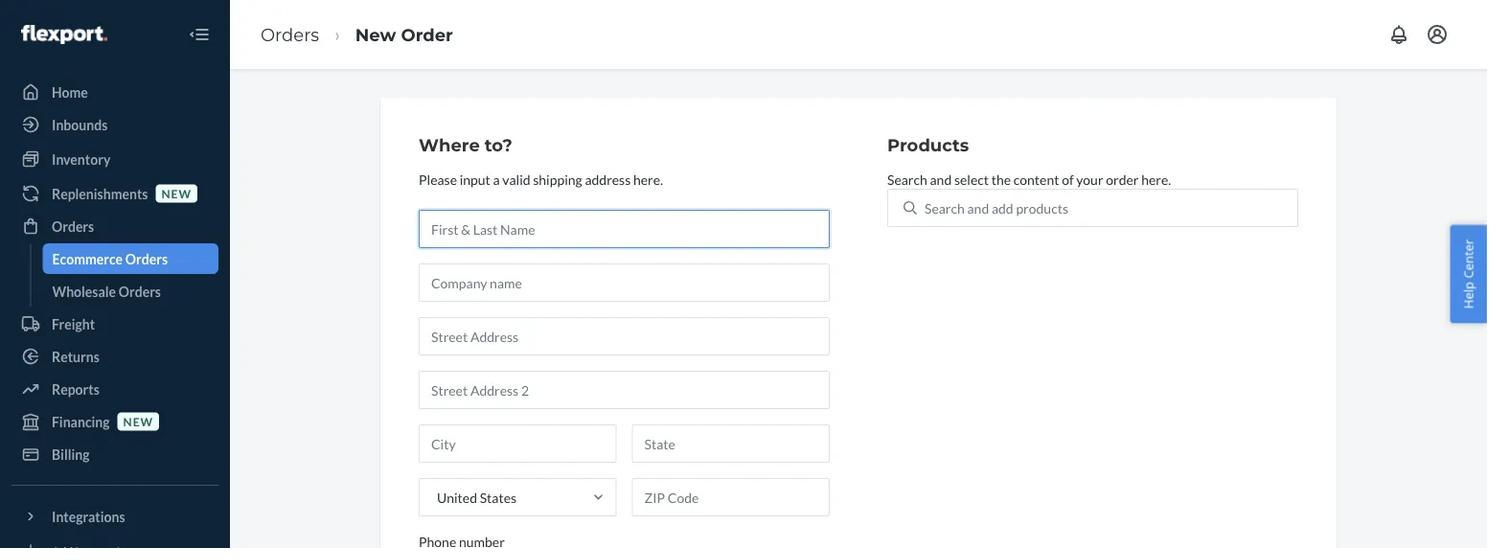 Task type: locate. For each thing, give the bounding box(es) containing it.
orders down ecommerce orders 'link'
[[119, 283, 161, 300]]

here. right order
[[1142, 171, 1171, 187]]

inbounds link
[[12, 109, 219, 140]]

1 horizontal spatial here.
[[1142, 171, 1171, 187]]

inventory
[[52, 151, 111, 167]]

and for select
[[930, 171, 952, 187]]

new for financing
[[123, 414, 153, 428]]

new for replenishments
[[161, 186, 192, 200]]

search
[[888, 171, 928, 187], [925, 200, 965, 216]]

new down inventory link
[[161, 186, 192, 200]]

1 vertical spatial search
[[925, 200, 965, 216]]

reports link
[[12, 374, 219, 404]]

1 horizontal spatial new
[[161, 186, 192, 200]]

search up search icon at top right
[[888, 171, 928, 187]]

0 horizontal spatial and
[[930, 171, 952, 187]]

inbounds
[[52, 116, 108, 133]]

0 vertical spatial search
[[888, 171, 928, 187]]

add
[[992, 200, 1014, 216]]

0 vertical spatial new
[[161, 186, 192, 200]]

and
[[930, 171, 952, 187], [968, 200, 989, 216]]

orders inside breadcrumbs navigation
[[261, 24, 319, 45]]

search image
[[904, 201, 917, 214]]

0 horizontal spatial new
[[123, 414, 153, 428]]

orders up wholesale orders "link"
[[125, 251, 168, 267]]

close navigation image
[[188, 23, 211, 46]]

and left the select
[[930, 171, 952, 187]]

orders inside 'link'
[[125, 251, 168, 267]]

replenishments
[[52, 185, 148, 202]]

orders link up the ecommerce orders
[[12, 211, 219, 242]]

billing link
[[12, 439, 219, 470]]

new
[[161, 186, 192, 200], [123, 414, 153, 428]]

your
[[1077, 171, 1104, 187]]

1 vertical spatial and
[[968, 200, 989, 216]]

new order link
[[355, 24, 453, 45]]

new down reports link
[[123, 414, 153, 428]]

products
[[888, 135, 969, 156]]

1 vertical spatial new
[[123, 414, 153, 428]]

returns
[[52, 348, 100, 365]]

0 horizontal spatial here.
[[633, 171, 663, 187]]

here. right the address
[[633, 171, 663, 187]]

0 vertical spatial orders link
[[261, 24, 319, 45]]

orders left new
[[261, 24, 319, 45]]

here.
[[633, 171, 663, 187], [1142, 171, 1171, 187]]

orders link
[[261, 24, 319, 45], [12, 211, 219, 242]]

Company name text field
[[419, 263, 830, 302]]

ecommerce
[[52, 251, 123, 267]]

shipping
[[533, 171, 582, 187]]

search for search and add products
[[925, 200, 965, 216]]

First & Last Name text field
[[419, 210, 830, 248]]

orders
[[261, 24, 319, 45], [52, 218, 94, 234], [125, 251, 168, 267], [119, 283, 161, 300]]

a
[[493, 171, 500, 187]]

open account menu image
[[1426, 23, 1449, 46]]

to?
[[485, 135, 513, 156]]

orders link left new
[[261, 24, 319, 45]]

1 horizontal spatial and
[[968, 200, 989, 216]]

integrations
[[52, 508, 125, 525]]

address
[[585, 171, 631, 187]]

wholesale orders link
[[43, 276, 219, 307]]

City text field
[[419, 424, 617, 463]]

united states
[[437, 489, 517, 505]]

order
[[401, 24, 453, 45]]

home
[[52, 84, 88, 100]]

inventory link
[[12, 144, 219, 174]]

reports
[[52, 381, 99, 397]]

and left add
[[968, 200, 989, 216]]

1 horizontal spatial orders link
[[261, 24, 319, 45]]

input
[[460, 171, 491, 187]]

search and select the content of your order here.
[[888, 171, 1171, 187]]

orders up ecommerce
[[52, 218, 94, 234]]

valid
[[502, 171, 531, 187]]

0 vertical spatial and
[[930, 171, 952, 187]]

products
[[1016, 200, 1069, 216]]

0 horizontal spatial orders link
[[12, 211, 219, 242]]

flexport logo image
[[21, 25, 107, 44]]

search right search icon at top right
[[925, 200, 965, 216]]



Task type: describe. For each thing, give the bounding box(es) containing it.
ecommerce orders link
[[43, 243, 219, 274]]

ZIP Code text field
[[632, 478, 830, 516]]

new
[[355, 24, 396, 45]]

where to?
[[419, 135, 513, 156]]

center
[[1460, 239, 1477, 279]]

order
[[1106, 171, 1139, 187]]

wholesale orders
[[52, 283, 161, 300]]

1 here. from the left
[[633, 171, 663, 187]]

united
[[437, 489, 477, 505]]

breadcrumbs navigation
[[245, 7, 469, 62]]

select
[[955, 171, 989, 187]]

home link
[[12, 77, 219, 107]]

and for add
[[968, 200, 989, 216]]

where
[[419, 135, 480, 156]]

help center button
[[1451, 225, 1487, 323]]

ecommerce orders
[[52, 251, 168, 267]]

freight link
[[12, 309, 219, 339]]

Street Address 2 text field
[[419, 371, 830, 409]]

billing
[[52, 446, 90, 462]]

1 vertical spatial orders link
[[12, 211, 219, 242]]

2 here. from the left
[[1142, 171, 1171, 187]]

freight
[[52, 316, 95, 332]]

of
[[1062, 171, 1074, 187]]

State text field
[[632, 424, 830, 463]]

help
[[1460, 282, 1477, 309]]

search for search and select the content of your order here.
[[888, 171, 928, 187]]

content
[[1014, 171, 1059, 187]]

search and add products
[[925, 200, 1069, 216]]

orders inside "link"
[[119, 283, 161, 300]]

integrations button
[[12, 501, 219, 532]]

please
[[419, 171, 457, 187]]

states
[[480, 489, 517, 505]]

help center
[[1460, 239, 1477, 309]]

Street Address text field
[[419, 317, 830, 355]]

open notifications image
[[1388, 23, 1411, 46]]

returns link
[[12, 341, 219, 372]]

wholesale
[[52, 283, 116, 300]]

new order
[[355, 24, 453, 45]]

please input a valid shipping address here.
[[419, 171, 663, 187]]

the
[[992, 171, 1011, 187]]

financing
[[52, 414, 110, 430]]



Task type: vqa. For each thing, say whether or not it's contained in the screenshot.
of
yes



